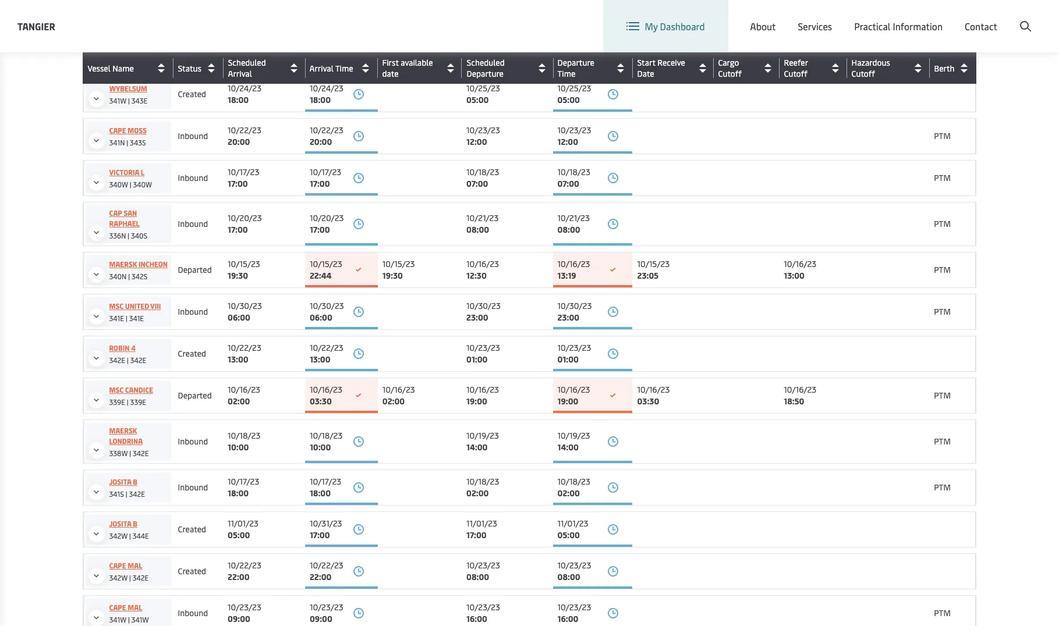 Task type: describe. For each thing, give the bounding box(es) containing it.
created for 10/24/23 18:00
[[178, 89, 206, 100]]

13:00 inside 10/16/23 13:00
[[784, 270, 805, 281]]

6 ptm from the top
[[934, 390, 951, 401]]

10/16/23 18:50
[[784, 384, 817, 407]]

2 12:00 from the left
[[558, 136, 578, 147]]

information
[[893, 20, 943, 33]]

cap san raphael 336n | 340s
[[109, 208, 147, 241]]

victoria
[[109, 168, 139, 177]]

wybelsum 341w | 343e
[[109, 84, 147, 105]]

2 10/23/23 12:00 from the left
[[558, 125, 591, 147]]

2 16:00 from the left
[[558, 614, 579, 625]]

344e
[[133, 532, 149, 541]]

2 10/17/23 18:00 from the left
[[310, 476, 341, 499]]

13:19
[[558, 270, 576, 281]]

2 10/23/23 08:00 from the left
[[558, 560, 591, 583]]

1 10/18/23 02:00 from the left
[[467, 476, 499, 499]]

first available date
[[382, 57, 433, 79]]

7 ptm from the top
[[934, 436, 951, 447]]

342n | 343s button
[[88, 41, 147, 64]]

inbound for 10/20/23 17:00
[[178, 218, 208, 229]]

2 10/22/23 20:00 from the left
[[310, 125, 343, 147]]

hazardous cutoff
[[852, 57, 890, 79]]

1 16:00 from the left
[[467, 614, 487, 625]]

departed for 19:30
[[178, 264, 212, 275]]

time for departure time
[[558, 68, 576, 79]]

03:40
[[784, 10, 806, 22]]

2 10/21/23 from the left
[[558, 213, 590, 224]]

cape moss 341n | 343s
[[109, 126, 147, 147]]

practical
[[854, 20, 891, 33]]

342e for 10/22/23 22:00
[[133, 574, 149, 583]]

1 06:00 from the left
[[228, 312, 250, 323]]

arrival time
[[310, 63, 353, 74]]

2 07:00 from the left
[[558, 178, 579, 189]]

dashboard
[[660, 20, 705, 33]]

l
[[141, 168, 144, 177]]

robin
[[109, 344, 130, 353]]

created inside 'created 11:00'
[[178, 47, 206, 58]]

switch
[[732, 10, 759, 23]]

reefer
[[784, 57, 808, 68]]

scheduled arrival button
[[228, 57, 303, 79]]

340n
[[109, 272, 127, 281]]

viii
[[150, 302, 161, 311]]

1 10/18/23 07:00 from the left
[[467, 167, 499, 189]]

10/16/23 13:00
[[784, 259, 817, 281]]

receive
[[658, 57, 685, 68]]

berth button
[[934, 59, 973, 77]]

341s
[[109, 490, 124, 499]]

status
[[178, 63, 202, 74]]

b for created
[[133, 519, 137, 529]]

1 10/17/23 18:00 from the left
[[228, 476, 259, 499]]

vessel
[[88, 63, 111, 74]]

cape for 10/22/23 20:00
[[109, 126, 126, 135]]

| for 10/22/23 22:00
[[129, 574, 131, 583]]

victoria l 340w | 340w
[[109, 168, 152, 189]]

2 10/20/23 17:00 from the left
[[310, 213, 344, 235]]

1 11/01/23 05:00 from the left
[[228, 518, 259, 541]]

cape for 10/23/23 09:00
[[109, 603, 126, 613]]

cap
[[109, 208, 122, 218]]

scheduled for departure
[[467, 57, 505, 68]]

2 10/23/23 01:00 from the left
[[558, 342, 591, 365]]

1 10/25/23 05:00 from the left
[[467, 83, 500, 105]]

1 10/17/23 17:00 from the left
[[228, 167, 259, 189]]

12:30
[[467, 270, 487, 281]]

2 10/22/23 13:00 from the left
[[310, 342, 343, 365]]

cargo cutoff button
[[718, 57, 777, 79]]

2 19:00 from the left
[[558, 396, 579, 407]]

my dashboard
[[645, 20, 705, 33]]

1 ptm from the top
[[934, 130, 951, 142]]

maersk for departed
[[109, 260, 137, 269]]

switch location
[[732, 10, 798, 23]]

switch location button
[[713, 10, 798, 23]]

date
[[637, 68, 654, 79]]

343s inside button
[[131, 54, 147, 63]]

account
[[1003, 11, 1037, 24]]

practical information button
[[854, 0, 943, 52]]

2 10/24/23 18:00 from the left
[[310, 83, 344, 105]]

msc for departed
[[109, 386, 123, 395]]

342e for 10/22/23 13:00
[[130, 356, 146, 365]]

services
[[798, 20, 832, 33]]

1 10/23/23 16:00 from the left
[[467, 602, 500, 625]]

tangier
[[17, 20, 55, 32]]

hazardous
[[852, 57, 890, 68]]

created for 10/22/23 13:00
[[178, 348, 206, 359]]

first available date button
[[382, 57, 459, 79]]

342n | 343s
[[109, 54, 147, 63]]

contact
[[965, 20, 998, 33]]

3 11/01/23 from the left
[[558, 518, 588, 529]]

departure time
[[558, 57, 595, 79]]

2 23:00 from the left
[[558, 312, 580, 323]]

b for inbound
[[133, 478, 137, 487]]

| inside the cap san raphael 336n | 340s
[[128, 231, 129, 241]]

start
[[637, 57, 656, 68]]

1 07:00 from the left
[[467, 178, 488, 189]]

inbound for 10/30/23 06:00
[[178, 306, 208, 317]]

2 06:00 from the left
[[310, 312, 332, 323]]

cargo
[[718, 57, 739, 68]]

scheduled arrival
[[228, 57, 266, 79]]

1 10/16/23 03:30 from the left
[[310, 384, 342, 407]]

arrival inside the scheduled arrival
[[228, 68, 252, 79]]

2 10/19/23 from the left
[[558, 430, 590, 441]]

available
[[401, 57, 433, 68]]

2 10/21/23 08:00 from the left
[[558, 213, 590, 235]]

2 10/20/23 from the left
[[310, 213, 344, 224]]

my dashboard button
[[626, 0, 705, 52]]

contact button
[[965, 0, 998, 52]]

location
[[762, 10, 798, 23]]

2 03:30 from the left
[[637, 396, 659, 407]]

343e
[[131, 96, 147, 105]]

united
[[125, 302, 149, 311]]

about button
[[750, 0, 776, 52]]

robin 4 342e | 342e
[[109, 344, 146, 365]]

11/01/23 17:00
[[467, 518, 497, 541]]

1 10/24/23 18:00 from the left
[[228, 83, 262, 105]]

san
[[124, 208, 137, 218]]

2 10/25/23 05:00 from the left
[[558, 83, 591, 105]]

1 10/20/23 17:00 from the left
[[228, 213, 262, 235]]

arrival inside button
[[310, 63, 334, 74]]

2 11/01/23 from the left
[[467, 518, 497, 529]]

1 10/20/23 from the left
[[228, 213, 262, 224]]

incheon
[[139, 260, 168, 269]]

342e down robin
[[109, 356, 125, 365]]

departure time button
[[558, 57, 630, 79]]

1 10/22/23 20:00 from the left
[[228, 125, 261, 147]]

1 10/30/23 06:00 from the left
[[228, 301, 262, 323]]

341w inside wybelsum 341w | 343e
[[109, 96, 126, 105]]

2 11/01/23 05:00 from the left
[[558, 518, 588, 541]]

1 10/24/23 from the left
[[228, 83, 262, 94]]

10/15/23 22:44
[[310, 259, 342, 281]]

| for 10/15/23 19:30
[[128, 272, 130, 281]]

1 10/22/23 13:00 from the left
[[228, 342, 261, 365]]

berth
[[934, 63, 955, 74]]

moss
[[128, 126, 147, 135]]

| for 11/01/23 05:00
[[129, 532, 131, 541]]

inbound for 10/17/23 17:00
[[178, 172, 208, 183]]

inbound for 10/22/23 20:00
[[178, 130, 208, 142]]

340s
[[131, 231, 147, 241]]

| for 10/22/23 13:00
[[127, 356, 129, 365]]

| for 10/16/23 02:00
[[127, 398, 129, 407]]

maersk londrina 338w | 342e
[[109, 426, 149, 458]]

5 ptm from the top
[[934, 306, 951, 317]]

1 10/30/23 23:00 from the left
[[467, 301, 501, 323]]

londrina
[[109, 437, 143, 446]]

login
[[943, 11, 966, 24]]

3 ptm from the top
[[934, 218, 951, 229]]

9 ptm from the top
[[934, 608, 951, 619]]

| for 10/18/23 10:00
[[129, 449, 131, 458]]

1 10/23/23 08:00 from the left
[[467, 560, 500, 583]]

2 10/23/23 09:00 from the left
[[310, 602, 343, 625]]

1 10/15/23 from the left
[[228, 259, 260, 270]]

| inside msc united viii 341e | 341e
[[126, 314, 127, 323]]

1 horizontal spatial 13:00
[[310, 354, 331, 365]]

1 19:30 from the left
[[228, 270, 248, 281]]

maersk incheon 340n | 342s
[[109, 260, 168, 281]]

| for 10/17/23 18:00
[[126, 490, 127, 499]]

cape mal 341w | 341w
[[109, 603, 149, 625]]

time for arrival time
[[335, 63, 353, 74]]

1 340w from the left
[[109, 180, 128, 189]]

2 ptm from the top
[[934, 172, 951, 183]]

arrival time button
[[310, 59, 375, 77]]

inbound for 10/17/23 18:00
[[178, 482, 208, 493]]

2 341e from the left
[[129, 314, 144, 323]]

342w for 11/01/23 05:00
[[109, 532, 128, 541]]

start receive date
[[637, 57, 685, 79]]

4
[[131, 344, 136, 353]]

scheduled for arrival
[[228, 57, 266, 68]]

msc united viii 341e | 341e
[[109, 302, 161, 323]]

1 19:00 from the left
[[467, 396, 487, 407]]

about
[[750, 20, 776, 33]]

1 11/01/23 from the left
[[228, 518, 259, 529]]

josita b 342w | 344e
[[109, 519, 149, 541]]

2 10/30/23 06:00 from the left
[[310, 301, 344, 323]]

1 10/23/23 01:00 from the left
[[467, 342, 500, 365]]

1 23:00 from the left
[[467, 312, 488, 323]]

candice
[[125, 386, 153, 395]]

10/16/23 12:30
[[467, 259, 499, 281]]

2 10/16/23 02:00 from the left
[[382, 384, 415, 407]]

first
[[382, 57, 399, 68]]

1 341e from the left
[[109, 314, 124, 323]]

global
[[835, 11, 862, 24]]

hazardous cutoff button
[[852, 57, 927, 79]]

2 10:00 from the left
[[310, 442, 331, 453]]

1 03:30 from the left
[[310, 396, 332, 407]]

msc for inbound
[[109, 302, 123, 311]]

2 10/19/23 14:00 from the left
[[558, 430, 590, 453]]

1 10/19/23 14:00 from the left
[[467, 430, 499, 453]]

departure inside scheduled departure
[[467, 68, 504, 79]]

| inside button
[[128, 54, 129, 63]]

3 10/15/23 from the left
[[382, 259, 415, 270]]

wybelsum
[[109, 84, 147, 93]]



Task type: vqa. For each thing, say whether or not it's contained in the screenshot.


Task type: locate. For each thing, give the bounding box(es) containing it.
0 horizontal spatial 10/15/23 19:30
[[228, 259, 260, 281]]

global menu
[[835, 11, 888, 24]]

2 09:00 from the left
[[310, 614, 332, 625]]

msc left candice
[[109, 386, 123, 395]]

10/24/23 18:00
[[228, 83, 262, 105], [310, 83, 344, 105]]

1 cutoff from the left
[[718, 68, 742, 79]]

departed for 02:00
[[178, 390, 212, 401]]

14:00
[[467, 442, 488, 453], [558, 442, 579, 453]]

10/22/23 22:00
[[228, 560, 261, 583], [310, 560, 343, 583]]

2 10/18/23 07:00 from the left
[[558, 167, 590, 189]]

1 10/22/23 22:00 from the left
[[228, 560, 261, 583]]

2 horizontal spatial 13:00
[[784, 270, 805, 281]]

created for 10/22/23 22:00
[[178, 566, 206, 577]]

1 horizontal spatial 10/25/23 05:00
[[558, 83, 591, 105]]

0 horizontal spatial 12:00
[[467, 136, 487, 147]]

1 vertical spatial cape
[[109, 561, 126, 571]]

0 horizontal spatial 19:00
[[467, 396, 487, 407]]

| inside maersk incheon 340n | 342s
[[128, 272, 130, 281]]

2 mal from the top
[[128, 603, 142, 613]]

0 horizontal spatial 11/01/23 05:00
[[228, 518, 259, 541]]

| down the cape mal 342w | 342e
[[128, 616, 130, 625]]

inbound for 10/23/23 09:00
[[178, 608, 208, 619]]

1 342w from the top
[[109, 532, 128, 541]]

1 horizontal spatial 16:00
[[558, 614, 579, 625]]

10/24/23 down arrival time
[[310, 83, 344, 94]]

| inside victoria l 340w | 340w
[[130, 180, 131, 189]]

| inside msc candice 339e | 339e
[[127, 398, 129, 407]]

11:00 inside 'created 11:00'
[[228, 52, 247, 63]]

341n
[[109, 138, 125, 147]]

10/24/23 18:00 down the scheduled arrival
[[228, 83, 262, 105]]

10/18/23 07:00
[[467, 167, 499, 189], [558, 167, 590, 189]]

1 339e from the left
[[109, 398, 125, 407]]

practical information
[[854, 20, 943, 33]]

0 horizontal spatial 10/20/23
[[228, 213, 262, 224]]

11:00 right status button
[[228, 52, 247, 63]]

6 inbound from the top
[[178, 482, 208, 493]]

1 horizontal spatial 03:30
[[637, 396, 659, 407]]

cape up 341n
[[109, 126, 126, 135]]

1 horizontal spatial 10/22/23 13:00
[[310, 342, 343, 365]]

2 10/16/23 19:00 from the left
[[558, 384, 590, 407]]

2 10/18/23 10:00 from the left
[[310, 430, 343, 453]]

1 horizontal spatial 10/17/23 17:00
[[310, 167, 341, 189]]

2 maersk from the top
[[109, 426, 137, 436]]

1 horizontal spatial 12:00
[[558, 136, 578, 147]]

2 departed from the top
[[178, 390, 212, 401]]

mal for created
[[128, 561, 142, 571]]

0 horizontal spatial 01:00
[[467, 354, 488, 365]]

| right 341s
[[126, 490, 127, 499]]

|
[[128, 54, 129, 63], [128, 96, 130, 105], [127, 138, 128, 147], [130, 180, 131, 189], [128, 231, 129, 241], [128, 272, 130, 281], [126, 314, 127, 323], [127, 356, 129, 365], [127, 398, 129, 407], [129, 449, 131, 458], [126, 490, 127, 499], [129, 532, 131, 541], [129, 574, 131, 583], [128, 616, 130, 625]]

10/23/23 08:00
[[467, 560, 500, 583], [558, 560, 591, 583]]

arrival right scheduled arrival button
[[310, 63, 334, 74]]

1 horizontal spatial 340w
[[133, 180, 152, 189]]

0 horizontal spatial 10/25/23 05:00
[[467, 83, 500, 105]]

342e down 4
[[130, 356, 146, 365]]

10/25/23 down scheduled departure
[[467, 83, 500, 94]]

10/18/23
[[467, 167, 499, 178], [558, 167, 590, 178], [228, 430, 261, 441], [310, 430, 343, 441], [467, 476, 499, 487], [558, 476, 590, 487]]

mal
[[128, 561, 142, 571], [128, 603, 142, 613]]

msc candice 339e | 339e
[[109, 386, 153, 407]]

1 horizontal spatial 10/21/23 08:00
[[558, 213, 590, 235]]

| left 342s
[[128, 272, 130, 281]]

0 horizontal spatial 10/17/23 18:00
[[228, 476, 259, 499]]

1 10:00 from the left
[[228, 442, 249, 453]]

05:00
[[467, 94, 489, 105], [558, 94, 580, 105], [228, 530, 250, 541], [558, 530, 580, 541]]

0 horizontal spatial 10/25/23
[[467, 83, 500, 94]]

17:00 inside "10/31/23 17:00"
[[310, 530, 330, 541]]

0 horizontal spatial time
[[335, 63, 353, 74]]

1 12:00 from the left
[[467, 136, 487, 147]]

338w
[[109, 449, 128, 458]]

1 10/21/23 08:00 from the left
[[467, 213, 499, 235]]

/
[[968, 11, 972, 24]]

0 horizontal spatial 10/16/23 03:30
[[310, 384, 342, 407]]

2 20:00 from the left
[[310, 136, 332, 147]]

b down maersk londrina 338w | 342e
[[133, 478, 137, 487]]

0 horizontal spatial departure
[[467, 68, 504, 79]]

cape inside the cape moss 341n | 343s
[[109, 126, 126, 135]]

23:00 down 12:30
[[467, 312, 488, 323]]

maersk up "londrina"
[[109, 426, 137, 436]]

343s inside the cape moss 341n | 343s
[[130, 138, 146, 147]]

10/21/23 up the 10/16/23 13:19
[[558, 213, 590, 224]]

maersk for inbound
[[109, 426, 137, 436]]

cape mal 342w | 342e
[[109, 561, 149, 583]]

23:05
[[637, 270, 659, 281]]

1 vertical spatial mal
[[128, 603, 142, 613]]

1 horizontal spatial 07:00
[[558, 178, 579, 189]]

10/23/23 01:00
[[467, 342, 500, 365], [558, 342, 591, 365]]

| inside cape mal 341w | 341w
[[128, 616, 130, 625]]

| inside robin 4 342e | 342e
[[127, 356, 129, 365]]

342e for 10/17/23 18:00
[[129, 490, 145, 499]]

inbound for 10/18/23 10:00
[[178, 436, 208, 447]]

1 horizontal spatial 10/23/23 12:00
[[558, 125, 591, 147]]

maersk up 340n
[[109, 260, 137, 269]]

departed right candice
[[178, 390, 212, 401]]

| left 344e
[[129, 532, 131, 541]]

10/23/23 09:00
[[228, 602, 261, 625], [310, 602, 343, 625]]

10/22/23 13:00
[[228, 342, 261, 365], [310, 342, 343, 365]]

1 horizontal spatial 10/23/23 09:00
[[310, 602, 343, 625]]

2 10/30/23 23:00 from the left
[[558, 301, 592, 323]]

cape inside cape mal 341w | 341w
[[109, 603, 126, 613]]

| down candice
[[127, 398, 129, 407]]

1 10/16/23 02:00 from the left
[[228, 384, 260, 407]]

josita down 341s
[[109, 519, 131, 529]]

1 scheduled from the left
[[228, 57, 266, 68]]

1 11:00 from the left
[[228, 52, 247, 63]]

2 horizontal spatial 11/01/23
[[558, 518, 588, 529]]

1 horizontal spatial 10/20/23 17:00
[[310, 213, 344, 235]]

1 b from the top
[[133, 478, 137, 487]]

2 19:30 from the left
[[382, 270, 403, 281]]

cape for 10/22/23 22:00
[[109, 561, 126, 571]]

1 horizontal spatial 11/01/23 05:00
[[558, 518, 588, 541]]

0 horizontal spatial 10/22/23 22:00
[[228, 560, 261, 583]]

1 horizontal spatial 10/17/23 18:00
[[310, 476, 341, 499]]

2 10/17/23 17:00 from the left
[[310, 167, 341, 189]]

| inside maersk londrina 338w | 342e
[[129, 449, 131, 458]]

4 10/30/23 from the left
[[558, 301, 592, 312]]

| inside wybelsum 341w | 343e
[[128, 96, 130, 105]]

10/25/23 05:00 down departure time
[[558, 83, 591, 105]]

maersk
[[109, 260, 137, 269], [109, 426, 137, 436]]

1 horizontal spatial 23:00
[[558, 312, 580, 323]]

10/21/23 08:00 up "10/16/23 12:30"
[[467, 213, 499, 235]]

inbound
[[178, 130, 208, 142], [178, 172, 208, 183], [178, 218, 208, 229], [178, 306, 208, 317], [178, 436, 208, 447], [178, 482, 208, 493], [178, 608, 208, 619]]

2 josita from the top
[[109, 519, 131, 529]]

josita inside the josita b 342w | 344e
[[109, 519, 131, 529]]

1 horizontal spatial 10/16/23 19:00
[[558, 384, 590, 407]]

1 vertical spatial b
[[133, 519, 137, 529]]

342e inside the cape mal 342w | 342e
[[133, 574, 149, 583]]

cutoff inside reefer cutoff
[[784, 68, 808, 79]]

2 339e from the left
[[130, 398, 146, 407]]

0 vertical spatial 342w
[[109, 532, 128, 541]]

| down robin
[[127, 356, 129, 365]]

3 inbound from the top
[[178, 218, 208, 229]]

cape down the cape mal 342w | 342e
[[109, 603, 126, 613]]

1 horizontal spatial 10/19/23 14:00
[[558, 430, 590, 453]]

2 342w from the top
[[109, 574, 128, 583]]

12:00
[[467, 136, 487, 147], [558, 136, 578, 147]]

2 10/23/23 16:00 from the left
[[558, 602, 591, 625]]

07:00
[[467, 178, 488, 189], [558, 178, 579, 189]]

| for 10/22/23 20:00
[[127, 138, 128, 147]]

0 horizontal spatial 10/30/23 23:00
[[467, 301, 501, 323]]

08:00
[[467, 224, 489, 235], [558, 224, 580, 235], [467, 572, 489, 583], [558, 572, 580, 583]]

10/30/23 23:00 down 13:19
[[558, 301, 592, 323]]

mal inside the cape mal 342w | 342e
[[128, 561, 142, 571]]

mal down 344e
[[128, 561, 142, 571]]

340w down 'victoria'
[[109, 180, 128, 189]]

| down united at the left top
[[126, 314, 127, 323]]

0 horizontal spatial 10/30/23 06:00
[[228, 301, 262, 323]]

16:00
[[467, 614, 487, 625], [558, 614, 579, 625]]

10/15/23 23:05
[[637, 259, 670, 281]]

| for 10/23/23 09:00
[[128, 616, 130, 625]]

342e right 341s
[[129, 490, 145, 499]]

| right 338w on the left bottom of the page
[[129, 449, 131, 458]]

| inside the cape moss 341n | 343s
[[127, 138, 128, 147]]

mal down the cape mal 342w | 342e
[[128, 603, 142, 613]]

10/16/23 13:19
[[558, 259, 590, 281]]

cutoff inside hazardous cutoff
[[852, 68, 875, 79]]

login / create account
[[943, 11, 1037, 24]]

4 created from the top
[[178, 524, 206, 535]]

340w
[[109, 180, 128, 189], [133, 180, 152, 189]]

maersk inside maersk incheon 340n | 342s
[[109, 260, 137, 269]]

1 vertical spatial maersk
[[109, 426, 137, 436]]

341e
[[109, 314, 124, 323], [129, 314, 144, 323]]

1 horizontal spatial 10/18/23 10:00
[[310, 430, 343, 453]]

339e
[[109, 398, 125, 407], [130, 398, 146, 407]]

time
[[335, 63, 353, 74], [558, 68, 576, 79]]

cutoff right start receive date 'button'
[[718, 68, 742, 79]]

10/30/23 23:00 down 12:30
[[467, 301, 501, 323]]

time inside departure time
[[558, 68, 576, 79]]

cutoff for hazardous
[[852, 68, 875, 79]]

7 inbound from the top
[[178, 608, 208, 619]]

| right 341n
[[127, 138, 128, 147]]

1 horizontal spatial 10/23/23 08:00
[[558, 560, 591, 583]]

1 horizontal spatial 10/24/23
[[310, 83, 344, 94]]

342w for 10/22/23 22:00
[[109, 574, 128, 583]]

created 11:00
[[178, 47, 247, 63]]

0 horizontal spatial scheduled
[[228, 57, 266, 68]]

1 horizontal spatial 10/19/23
[[558, 430, 590, 441]]

0 horizontal spatial 10/24/23 18:00
[[228, 83, 262, 105]]

2 340w from the left
[[133, 180, 152, 189]]

0 horizontal spatial 23:00
[[467, 312, 488, 323]]

time left date
[[335, 63, 353, 74]]

1 horizontal spatial 10/20/23
[[310, 213, 344, 224]]

1 vertical spatial departed
[[178, 390, 212, 401]]

1 horizontal spatial 10:00
[[310, 442, 331, 453]]

340w down l
[[133, 180, 152, 189]]

1 20:00 from the left
[[228, 136, 250, 147]]

342e for 10/18/23 10:00
[[133, 449, 149, 458]]

0 horizontal spatial 09:00
[[228, 614, 250, 625]]

msc left united at the left top
[[109, 302, 123, 311]]

| down 'victoria'
[[130, 180, 131, 189]]

departed right incheon
[[178, 264, 212, 275]]

0 horizontal spatial 10/23/23 16:00
[[467, 602, 500, 625]]

| for 10/17/23 17:00
[[130, 180, 131, 189]]

1 10/25/23 from the left
[[467, 83, 500, 94]]

1 vertical spatial josita
[[109, 519, 131, 529]]

0 vertical spatial msc
[[109, 302, 123, 311]]

341w
[[109, 96, 126, 105], [109, 616, 126, 625], [131, 616, 149, 625]]

arrival down 'created 11:00'
[[228, 68, 252, 79]]

created for 11/01/23 05:00
[[178, 524, 206, 535]]

scheduled departure button
[[467, 57, 551, 79]]

cutoff for reefer
[[784, 68, 808, 79]]

cutoff
[[718, 68, 742, 79], [784, 68, 808, 79], [852, 68, 875, 79]]

cutoff inside button
[[718, 68, 742, 79]]

0 horizontal spatial 07:00
[[467, 178, 488, 189]]

336n
[[109, 231, 126, 241]]

342e inside maersk londrina 338w | 342e
[[133, 449, 149, 458]]

menu
[[864, 11, 888, 24]]

2 b from the top
[[133, 519, 137, 529]]

1 10/15/23 19:30 from the left
[[228, 259, 260, 281]]

| inside the josita b 342w | 344e
[[129, 532, 131, 541]]

1 14:00 from the left
[[467, 442, 488, 453]]

1 09:00 from the left
[[228, 614, 250, 625]]

b inside josita b 341s | 342e
[[133, 478, 137, 487]]

vessel name button
[[88, 59, 170, 77]]

1 horizontal spatial cutoff
[[784, 68, 808, 79]]

0 horizontal spatial 13:00
[[228, 354, 248, 365]]

10/21/23 up "10/16/23 12:30"
[[467, 213, 499, 224]]

1 horizontal spatial 10/25/23
[[558, 83, 591, 94]]

| left 340s
[[128, 231, 129, 241]]

departure
[[558, 57, 595, 68], [467, 68, 504, 79]]

2 10/16/23 03:30 from the left
[[637, 384, 670, 407]]

0 horizontal spatial 03:30
[[310, 396, 332, 407]]

1 10/23/23 12:00 from the left
[[467, 125, 500, 147]]

2 10/15/23 from the left
[[310, 259, 342, 270]]

0 horizontal spatial 10/18/23 02:00
[[467, 476, 499, 499]]

0 horizontal spatial 10/23/23 09:00
[[228, 602, 261, 625]]

1 horizontal spatial 11:00
[[310, 52, 329, 63]]

b up 344e
[[133, 519, 137, 529]]

11/01/23 05:00
[[228, 518, 259, 541], [558, 518, 588, 541]]

2 horizontal spatial cutoff
[[852, 68, 875, 79]]

| right 342n
[[128, 54, 129, 63]]

| inside josita b 341s | 342e
[[126, 490, 127, 499]]

b
[[133, 478, 137, 487], [133, 519, 137, 529]]

342w inside the josita b 342w | 344e
[[109, 532, 128, 541]]

reefer cutoff
[[784, 57, 808, 79]]

mal inside cape mal 341w | 341w
[[128, 603, 142, 613]]

tangier link
[[17, 19, 55, 33]]

2 vertical spatial cape
[[109, 603, 126, 613]]

342w left 344e
[[109, 532, 128, 541]]

2 11:00 from the left
[[310, 52, 329, 63]]

2 cutoff from the left
[[784, 68, 808, 79]]

1 horizontal spatial 341e
[[129, 314, 144, 323]]

343s right 342n
[[131, 54, 147, 63]]

10/15/23
[[228, 259, 260, 270], [310, 259, 342, 270], [382, 259, 415, 270], [637, 259, 670, 270]]

8 ptm from the top
[[934, 482, 951, 493]]

b inside the josita b 342w | 344e
[[133, 519, 137, 529]]

mal for inbound
[[128, 603, 142, 613]]

0 horizontal spatial 341e
[[109, 314, 124, 323]]

1 horizontal spatial 10/30/23 06:00
[[310, 301, 344, 323]]

10/21/23 08:00 up the 10/16/23 13:19
[[558, 213, 590, 235]]

342e down "londrina"
[[133, 449, 149, 458]]

josita b 341s | 342e
[[109, 478, 145, 499]]

0 horizontal spatial 10/24/23
[[228, 83, 262, 94]]

2 10/30/23 from the left
[[310, 301, 344, 312]]

11:00
[[228, 52, 247, 63], [310, 52, 329, 63]]

0 horizontal spatial 10/19/23
[[467, 430, 499, 441]]

0 vertical spatial departed
[[178, 264, 212, 275]]

services button
[[798, 0, 832, 52]]

10/16/23
[[467, 259, 499, 270], [558, 259, 590, 270], [784, 259, 817, 270], [228, 384, 260, 395], [310, 384, 342, 395], [382, 384, 415, 395], [467, 384, 499, 395], [558, 384, 590, 395], [637, 384, 670, 395], [784, 384, 817, 395]]

10/19/23
[[467, 430, 499, 441], [558, 430, 590, 441]]

1 10/21/23 from the left
[[467, 213, 499, 224]]

1 horizontal spatial 19:30
[[382, 270, 403, 281]]

16:05
[[637, 10, 658, 22]]

342n
[[109, 54, 126, 63]]

341e down united at the left top
[[129, 314, 144, 323]]

1 horizontal spatial 339e
[[130, 398, 146, 407]]

342w up cape mal 341w | 341w
[[109, 574, 128, 583]]

| inside the cape mal 342w | 342e
[[129, 574, 131, 583]]

1 horizontal spatial 10/15/23 19:30
[[382, 259, 415, 281]]

2 10/22/23 22:00 from the left
[[310, 560, 343, 583]]

0 horizontal spatial 19:30
[[228, 270, 248, 281]]

10/17/23
[[228, 167, 259, 178], [310, 167, 341, 178], [228, 476, 259, 487], [310, 476, 341, 487]]

0 horizontal spatial 20:00
[[228, 136, 250, 147]]

0 horizontal spatial 10/23/23 12:00
[[467, 125, 500, 147]]

time right "scheduled departure" button
[[558, 68, 576, 79]]

18:00
[[228, 94, 249, 105], [310, 94, 331, 105], [228, 488, 249, 499], [310, 488, 331, 499]]

10/19/23 14:00
[[467, 430, 499, 453], [558, 430, 590, 453]]

1 vertical spatial msc
[[109, 386, 123, 395]]

2 created from the top
[[178, 89, 206, 100]]

10/20/23
[[228, 213, 262, 224], [310, 213, 344, 224]]

josita inside josita b 341s | 342e
[[109, 478, 131, 487]]

4 ptm from the top
[[934, 264, 951, 275]]

maersk inside maersk londrina 338w | 342e
[[109, 426, 137, 436]]

5 inbound from the top
[[178, 436, 208, 447]]

0 horizontal spatial 10/16/23 02:00
[[228, 384, 260, 407]]

cutoff right "cargo cutoff" button
[[784, 68, 808, 79]]

cape inside the cape mal 342w | 342e
[[109, 561, 126, 571]]

1 horizontal spatial 10/30/23 23:00
[[558, 301, 592, 323]]

23:00
[[467, 312, 488, 323], [558, 312, 580, 323]]

msc inside msc candice 339e | 339e
[[109, 386, 123, 395]]

reefer cutoff button
[[784, 57, 844, 79]]

login / create account link
[[922, 0, 1037, 34]]

10/25/23 05:00
[[467, 83, 500, 105], [558, 83, 591, 105]]

0 horizontal spatial 10/21/23 08:00
[[467, 213, 499, 235]]

2 14:00 from the left
[[558, 442, 579, 453]]

2 10/15/23 19:30 from the left
[[382, 259, 415, 281]]

1 horizontal spatial 10/24/23 18:00
[[310, 83, 344, 105]]

1 cape from the top
[[109, 126, 126, 135]]

cape down the josita b 342w | 344e
[[109, 561, 126, 571]]

josita
[[109, 478, 131, 487], [109, 519, 131, 529]]

josita for created
[[109, 519, 131, 529]]

0 horizontal spatial arrival
[[228, 68, 252, 79]]

10/25/23
[[467, 83, 500, 94], [558, 83, 591, 94]]

11:00 right scheduled arrival button
[[310, 52, 329, 63]]

1 horizontal spatial 10/22/23 22:00
[[310, 560, 343, 583]]

0 horizontal spatial 340w
[[109, 180, 128, 189]]

0 horizontal spatial 10/19/23 14:00
[[467, 430, 499, 453]]

03:30
[[310, 396, 332, 407], [637, 396, 659, 407]]

1 horizontal spatial 14:00
[[558, 442, 579, 453]]

0 horizontal spatial 10/18/23 10:00
[[228, 430, 261, 453]]

0 horizontal spatial 10/23/23 08:00
[[467, 560, 500, 583]]

3 created from the top
[[178, 348, 206, 359]]

1 01:00 from the left
[[467, 354, 488, 365]]

342e inside josita b 341s | 342e
[[129, 490, 145, 499]]

cutoff down practical in the right top of the page
[[852, 68, 875, 79]]

10/24/23 18:00 down arrival time
[[310, 83, 344, 105]]

1 horizontal spatial 10/22/23 20:00
[[310, 125, 343, 147]]

1 vertical spatial 343s
[[130, 138, 146, 147]]

time inside button
[[335, 63, 353, 74]]

10/25/23 down departure time
[[558, 83, 591, 94]]

0 vertical spatial b
[[133, 478, 137, 487]]

0 vertical spatial cape
[[109, 126, 126, 135]]

0 horizontal spatial 10/16/23 19:00
[[467, 384, 499, 407]]

arrival
[[310, 63, 334, 74], [228, 68, 252, 79]]

342e
[[109, 356, 125, 365], [130, 356, 146, 365], [133, 449, 149, 458], [129, 490, 145, 499], [133, 574, 149, 583]]

5 created from the top
[[178, 566, 206, 577]]

msc
[[109, 302, 123, 311], [109, 386, 123, 395]]

342s
[[132, 272, 148, 281]]

ptm
[[934, 130, 951, 142], [934, 172, 951, 183], [934, 218, 951, 229], [934, 264, 951, 275], [934, 306, 951, 317], [934, 390, 951, 401], [934, 436, 951, 447], [934, 482, 951, 493], [934, 608, 951, 619]]

342e up cape mal 341w | 341w
[[133, 574, 149, 583]]

global menu button
[[809, 0, 899, 35]]

| left 343e
[[128, 96, 130, 105]]

cutoff for cargo
[[718, 68, 742, 79]]

1 10/23/23 09:00 from the left
[[228, 602, 261, 625]]

josita up 341s
[[109, 478, 131, 487]]

create
[[974, 11, 1001, 24]]

1 10/18/23 10:00 from the left
[[228, 430, 261, 453]]

10/25/23 05:00 down scheduled departure
[[467, 83, 500, 105]]

| up cape mal 341w | 341w
[[129, 574, 131, 583]]

10/30/23
[[228, 301, 262, 312], [310, 301, 344, 312], [467, 301, 501, 312], [558, 301, 592, 312]]

josita for inbound
[[109, 478, 131, 487]]

0 horizontal spatial 10/23/23 01:00
[[467, 342, 500, 365]]

17:00 inside 11/01/23 17:00
[[467, 530, 487, 541]]

1 msc from the top
[[109, 302, 123, 311]]

1 10/30/23 from the left
[[228, 301, 262, 312]]

0 vertical spatial mal
[[128, 561, 142, 571]]

1 10/19/23 from the left
[[467, 430, 499, 441]]

1 horizontal spatial 10/16/23 02:00
[[382, 384, 415, 407]]

23:00 down 13:19
[[558, 312, 580, 323]]

19:30
[[228, 270, 248, 281], [382, 270, 403, 281]]

3 cape from the top
[[109, 603, 126, 613]]

departed
[[178, 264, 212, 275], [178, 390, 212, 401]]

341e up robin
[[109, 314, 124, 323]]

343s down moss
[[130, 138, 146, 147]]

created
[[178, 47, 206, 58], [178, 89, 206, 100], [178, 348, 206, 359], [178, 524, 206, 535], [178, 566, 206, 577]]

10/20/23 17:00
[[228, 213, 262, 235], [310, 213, 344, 235]]

4 10/15/23 from the left
[[637, 259, 670, 270]]

2 10/24/23 from the left
[[310, 83, 344, 94]]

342w inside the cape mal 342w | 342e
[[109, 574, 128, 583]]

10/24/23 down the scheduled arrival
[[228, 83, 262, 94]]

3 cutoff from the left
[[852, 68, 875, 79]]

2 01:00 from the left
[[558, 354, 579, 365]]

22:44
[[310, 270, 332, 281]]

0 vertical spatial maersk
[[109, 260, 137, 269]]

msc inside msc united viii 341e | 341e
[[109, 302, 123, 311]]

0 horizontal spatial 11:00
[[228, 52, 247, 63]]

1 vertical spatial 342w
[[109, 574, 128, 583]]

1 horizontal spatial departure
[[558, 57, 595, 68]]



